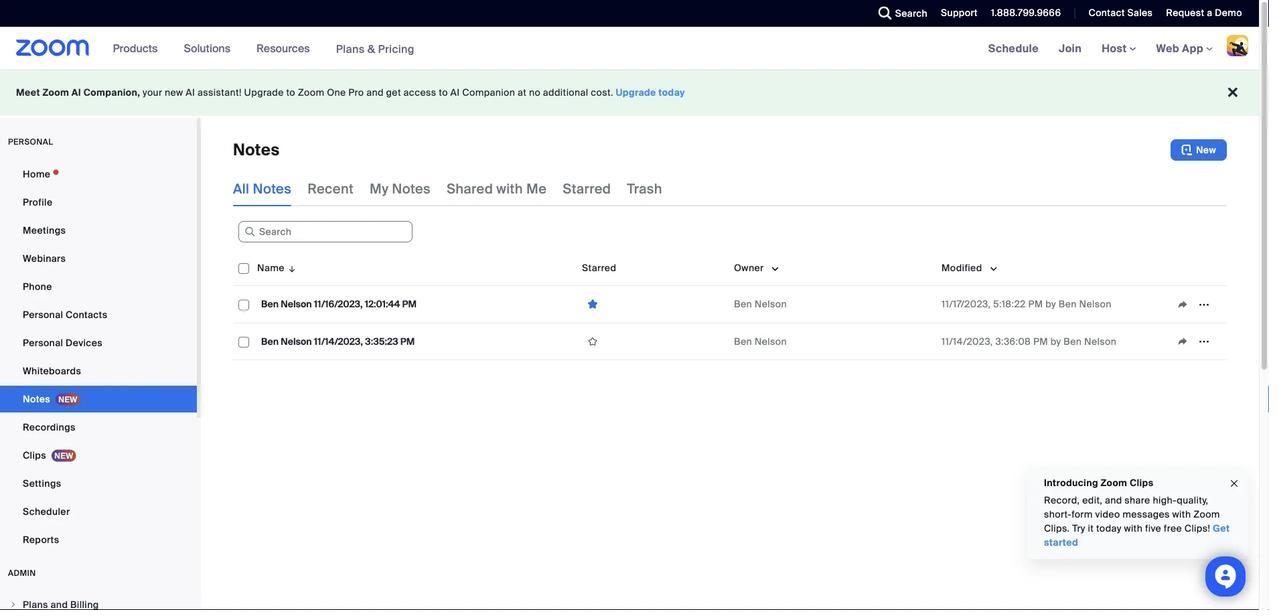 Task type: locate. For each thing, give the bounding box(es) containing it.
1 to from the left
[[286, 86, 295, 99]]

1 horizontal spatial and
[[1105, 494, 1123, 507]]

notes right my
[[392, 180, 431, 197]]

companion
[[462, 86, 515, 99]]

1 vertical spatial share image
[[1172, 336, 1194, 348]]

ai left companion, on the left of page
[[72, 86, 81, 99]]

cost.
[[591, 86, 614, 99]]

arrow down image
[[285, 260, 297, 276]]

banner containing products
[[0, 27, 1260, 71]]

ai right new
[[186, 86, 195, 99]]

banner
[[0, 27, 1260, 71]]

1 11/14/2023, from the left
[[314, 335, 363, 348]]

11/14/2023, inside ben nelson 11/14/2023, 3:35:23 pm button
[[314, 335, 363, 348]]

form
[[1072, 509, 1093, 521]]

ben nelson 11/14/2023, 3:35:23 pm unstarred image
[[582, 336, 604, 348]]

personal up whiteboards
[[23, 337, 63, 349]]

shared with me
[[447, 180, 547, 197]]

notes inside personal menu menu
[[23, 393, 50, 405]]

get started link
[[1045, 523, 1230, 549]]

search
[[896, 7, 928, 19]]

clips inside personal menu menu
[[23, 449, 46, 462]]

products
[[113, 41, 158, 55]]

resources button
[[257, 27, 316, 70]]

0 horizontal spatial clips
[[23, 449, 46, 462]]

web
[[1157, 41, 1180, 55]]

0 horizontal spatial ai
[[72, 86, 81, 99]]

2 personal from the top
[[23, 337, 63, 349]]

recordings
[[23, 421, 76, 433]]

1 vertical spatial and
[[1105, 494, 1123, 507]]

2 ben nelson from the top
[[734, 335, 787, 348]]

nelson
[[281, 298, 312, 311], [755, 298, 787, 311], [1080, 298, 1112, 311], [281, 335, 312, 348], [755, 335, 787, 348], [1085, 335, 1117, 348]]

with left me
[[497, 180, 523, 197]]

11/14/2023, down ben nelson 11/16/2023, 12:01:44 pm button
[[314, 335, 363, 348]]

share image down more options for ben nelson 11/16/2023, 12:01:44 pm icon
[[1172, 336, 1194, 348]]

share
[[1125, 494, 1151, 507]]

2 horizontal spatial with
[[1173, 509, 1192, 521]]

home
[[23, 168, 50, 180]]

zoom left one
[[298, 86, 325, 99]]

to down 'resources' dropdown button
[[286, 86, 295, 99]]

1 vertical spatial clips
[[1130, 477, 1154, 489]]

notes up all notes
[[233, 140, 280, 160]]

notes up the recordings
[[23, 393, 50, 405]]

my
[[370, 180, 389, 197]]

1 vertical spatial ben nelson
[[734, 335, 787, 348]]

to right access
[[439, 86, 448, 99]]

started
[[1045, 537, 1079, 549]]

schedule link
[[979, 27, 1049, 70]]

all
[[233, 180, 249, 197]]

sales
[[1128, 7, 1153, 19]]

11/14/2023, down 11/17/2023,
[[942, 335, 993, 348]]

1 horizontal spatial clips
[[1130, 477, 1154, 489]]

scheduler
[[23, 506, 70, 518]]

personal menu menu
[[0, 161, 197, 555]]

upgrade down product information navigation
[[244, 86, 284, 99]]

0 horizontal spatial upgrade
[[244, 86, 284, 99]]

meet zoom ai companion, your new ai assistant! upgrade to zoom one pro and get access to ai companion at no additional cost. upgrade today
[[16, 86, 685, 99]]

zoom logo image
[[16, 40, 90, 56]]

whiteboards link
[[0, 358, 197, 385]]

pm right 12:01:44
[[402, 298, 417, 311]]

3:36:08
[[996, 335, 1031, 348]]

and up video on the bottom right of page
[[1105, 494, 1123, 507]]

today inside meet zoom ai companion, footer
[[659, 86, 685, 99]]

profile
[[23, 196, 53, 208]]

meet
[[16, 86, 40, 99]]

application for 11/14/2023, 3:36:08 pm by ben nelson
[[1172, 332, 1222, 352]]

request
[[1167, 7, 1205, 19]]

0 horizontal spatial with
[[497, 180, 523, 197]]

admin
[[8, 568, 36, 579]]

ben inside ben nelson 11/16/2023, 12:01:44 pm button
[[261, 298, 279, 311]]

11/14/2023, 3:36:08 pm by ben nelson
[[942, 335, 1117, 348]]

by for 5:18:22
[[1046, 298, 1057, 311]]

with down messages at the bottom of page
[[1124, 523, 1143, 535]]

one
[[327, 86, 346, 99]]

no
[[529, 86, 541, 99]]

application
[[233, 251, 1237, 371], [1172, 294, 1222, 315], [1172, 332, 1222, 352]]

by right 5:18:22
[[1046, 298, 1057, 311]]

recent
[[308, 180, 354, 197]]

personal down the phone
[[23, 309, 63, 321]]

0 vertical spatial starred
[[563, 180, 611, 197]]

0 vertical spatial with
[[497, 180, 523, 197]]

personal for personal contacts
[[23, 309, 63, 321]]

plans & pricing
[[336, 42, 415, 56]]

0 horizontal spatial and
[[367, 86, 384, 99]]

and inside meet zoom ai companion, footer
[[367, 86, 384, 99]]

0 vertical spatial and
[[367, 86, 384, 99]]

zoom up clips!
[[1194, 509, 1221, 521]]

1 horizontal spatial upgrade
[[616, 86, 656, 99]]

products button
[[113, 27, 164, 70]]

with inside tabs of all notes page tab list
[[497, 180, 523, 197]]

1 horizontal spatial today
[[1097, 523, 1122, 535]]

1.888.799.9666 button
[[981, 0, 1065, 27], [991, 7, 1062, 19]]

by right 3:36:08
[[1051, 335, 1062, 348]]

starred up ben nelson 11/16/2023, 12:01:44 pm starred image
[[582, 262, 617, 274]]

close image
[[1229, 476, 1240, 492]]

2 vertical spatial with
[[1124, 523, 1143, 535]]

shared
[[447, 180, 493, 197]]

2 upgrade from the left
[[616, 86, 656, 99]]

11/14/2023,
[[314, 335, 363, 348], [942, 335, 993, 348]]

1 share image from the top
[[1172, 298, 1194, 311]]

upgrade today link
[[616, 86, 685, 99]]

notes right the all
[[253, 180, 292, 197]]

0 horizontal spatial today
[[659, 86, 685, 99]]

scheduler link
[[0, 498, 197, 525]]

with
[[497, 180, 523, 197], [1173, 509, 1192, 521], [1124, 523, 1143, 535]]

pro
[[349, 86, 364, 99]]

1 vertical spatial today
[[1097, 523, 1122, 535]]

1 horizontal spatial to
[[439, 86, 448, 99]]

request a demo link
[[1157, 0, 1260, 27], [1167, 7, 1243, 19]]

reports link
[[0, 527, 197, 553]]

share image for 11/14/2023, 3:36:08 pm by ben nelson
[[1172, 336, 1194, 348]]

a
[[1207, 7, 1213, 19]]

upgrade
[[244, 86, 284, 99], [616, 86, 656, 99]]

0 vertical spatial by
[[1046, 298, 1057, 311]]

0 vertical spatial ben nelson
[[734, 298, 787, 311]]

share image
[[1172, 298, 1194, 311], [1172, 336, 1194, 348]]

1 horizontal spatial ai
[[186, 86, 195, 99]]

11/17/2023, 5:18:22 pm by ben nelson
[[942, 298, 1112, 311]]

0 vertical spatial share image
[[1172, 298, 1194, 311]]

1 personal from the top
[[23, 309, 63, 321]]

3:35:23
[[365, 335, 398, 348]]

with up free
[[1173, 509, 1192, 521]]

1 vertical spatial personal
[[23, 337, 63, 349]]

0 vertical spatial today
[[659, 86, 685, 99]]

2 horizontal spatial ai
[[451, 86, 460, 99]]

0 horizontal spatial to
[[286, 86, 295, 99]]

0 vertical spatial clips
[[23, 449, 46, 462]]

pm
[[402, 298, 417, 311], [1029, 298, 1044, 311], [401, 335, 415, 348], [1034, 335, 1049, 348]]

starred
[[563, 180, 611, 197], [582, 262, 617, 274]]

app
[[1183, 41, 1204, 55]]

schedule
[[989, 41, 1039, 55]]

ai
[[72, 86, 81, 99], [186, 86, 195, 99], [451, 86, 460, 99]]

upgrade right cost.
[[616, 86, 656, 99]]

new button
[[1171, 139, 1227, 161]]

1 horizontal spatial with
[[1124, 523, 1143, 535]]

me
[[527, 180, 547, 197]]

plans & pricing link
[[336, 42, 415, 56], [336, 42, 415, 56]]

and left get
[[367, 86, 384, 99]]

personal
[[23, 309, 63, 321], [23, 337, 63, 349]]

ben inside ben nelson 11/14/2023, 3:35:23 pm button
[[261, 335, 279, 348]]

plans
[[336, 42, 365, 56]]

access
[[404, 86, 437, 99]]

join
[[1059, 41, 1082, 55]]

to
[[286, 86, 295, 99], [439, 86, 448, 99]]

1 vertical spatial with
[[1173, 509, 1192, 521]]

clips
[[23, 449, 46, 462], [1130, 477, 1154, 489]]

share image up more options for ben nelson 11/14/2023, 3:35:23 pm image
[[1172, 298, 1194, 311]]

pm right 3:36:08
[[1034, 335, 1049, 348]]

2 share image from the top
[[1172, 336, 1194, 348]]

1 ben nelson from the top
[[734, 298, 787, 311]]

0 vertical spatial personal
[[23, 309, 63, 321]]

clips up settings
[[23, 449, 46, 462]]

starred right me
[[563, 180, 611, 197]]

2 11/14/2023, from the left
[[942, 335, 993, 348]]

1 vertical spatial by
[[1051, 335, 1062, 348]]

menu item
[[0, 592, 197, 610]]

1 horizontal spatial 11/14/2023,
[[942, 335, 993, 348]]

1 upgrade from the left
[[244, 86, 284, 99]]

0 horizontal spatial 11/14/2023,
[[314, 335, 363, 348]]

zoom inside record, edit, and share high-quality, short-form video messages with zoom clips. try it today with five free clips!
[[1194, 509, 1221, 521]]

clips up "share"
[[1130, 477, 1154, 489]]

name
[[257, 262, 285, 274]]

meetings link
[[0, 217, 197, 244]]

personal contacts
[[23, 309, 107, 321]]

ai left companion at the top of the page
[[451, 86, 460, 99]]

join link
[[1049, 27, 1092, 70]]

home link
[[0, 161, 197, 188]]

application containing name
[[233, 251, 1237, 371]]



Task type: vqa. For each thing, say whether or not it's contained in the screenshot.
Thumbnail for Asset Management
no



Task type: describe. For each thing, give the bounding box(es) containing it.
edit,
[[1083, 494, 1103, 507]]

additional
[[543, 86, 589, 99]]

right image
[[9, 601, 17, 609]]

ben nelson 11/16/2023, 12:01:44 pm
[[261, 298, 417, 311]]

video
[[1096, 509, 1121, 521]]

meetings navigation
[[979, 27, 1260, 71]]

&
[[368, 42, 375, 56]]

support
[[941, 7, 978, 19]]

quality,
[[1177, 494, 1209, 507]]

ben nelson for 11/14/2023,
[[734, 335, 787, 348]]

try
[[1073, 523, 1086, 535]]

modified
[[942, 262, 983, 274]]

contacts
[[66, 309, 107, 321]]

your
[[143, 86, 162, 99]]

get started
[[1045, 523, 1230, 549]]

companion,
[[84, 86, 140, 99]]

ben nelson 11/14/2023, 3:35:23 pm button
[[257, 333, 419, 350]]

new
[[165, 86, 183, 99]]

webinars
[[23, 252, 66, 265]]

11/16/2023,
[[314, 298, 363, 311]]

high-
[[1153, 494, 1177, 507]]

messages
[[1123, 509, 1170, 521]]

settings
[[23, 477, 61, 490]]

product information navigation
[[103, 27, 425, 71]]

starred inside tabs of all notes page tab list
[[563, 180, 611, 197]]

web app
[[1157, 41, 1204, 55]]

settings link
[[0, 470, 197, 497]]

request a demo
[[1167, 7, 1243, 19]]

ben nelson 11/16/2023, 12:01:44 pm button
[[257, 296, 421, 313]]

pm right 3:35:23
[[401, 335, 415, 348]]

record,
[[1045, 494, 1080, 507]]

get
[[386, 86, 401, 99]]

all notes
[[233, 180, 292, 197]]

profile picture image
[[1227, 35, 1249, 56]]

assistant!
[[198, 86, 242, 99]]

11/17/2023,
[[942, 298, 991, 311]]

pricing
[[378, 42, 415, 56]]

meetings
[[23, 224, 66, 237]]

1.888.799.9666
[[991, 7, 1062, 19]]

meet zoom ai companion, footer
[[0, 70, 1260, 116]]

web app button
[[1157, 41, 1213, 55]]

solutions
[[184, 41, 231, 55]]

more options for ben nelson 11/14/2023, 3:35:23 pm image
[[1194, 336, 1215, 348]]

personal
[[8, 137, 53, 147]]

demo
[[1215, 7, 1243, 19]]

phone
[[23, 280, 52, 293]]

introducing
[[1045, 477, 1099, 489]]

contact sales
[[1089, 7, 1153, 19]]

more options for ben nelson 11/16/2023, 12:01:44 pm image
[[1194, 298, 1215, 311]]

free
[[1164, 523, 1183, 535]]

ben nelson 11/16/2023, 12:01:44 pm starred image
[[582, 298, 604, 311]]

personal devices
[[23, 337, 103, 349]]

my notes
[[370, 180, 431, 197]]

reports
[[23, 534, 59, 546]]

1 vertical spatial starred
[[582, 262, 617, 274]]

Search text field
[[239, 221, 413, 243]]

share image for 11/17/2023, 5:18:22 pm by ben nelson
[[1172, 298, 1194, 311]]

recordings link
[[0, 414, 197, 441]]

five
[[1146, 523, 1162, 535]]

3 ai from the left
[[451, 86, 460, 99]]

application for 11/17/2023, 5:18:22 pm by ben nelson
[[1172, 294, 1222, 315]]

1 ai from the left
[[72, 86, 81, 99]]

whiteboards
[[23, 365, 81, 377]]

record, edit, and share high-quality, short-form video messages with zoom clips. try it today with five free clips!
[[1045, 494, 1221, 535]]

profile link
[[0, 189, 197, 216]]

host button
[[1102, 41, 1137, 55]]

it
[[1088, 523, 1094, 535]]

today inside record, edit, and share high-quality, short-form video messages with zoom clips. try it today with five free clips!
[[1097, 523, 1122, 535]]

2 to from the left
[[439, 86, 448, 99]]

by for 3:36:08
[[1051, 335, 1062, 348]]

new
[[1197, 144, 1217, 156]]

2 ai from the left
[[186, 86, 195, 99]]

owner
[[734, 262, 764, 274]]

zoom right meet
[[43, 86, 69, 99]]

phone link
[[0, 273, 197, 300]]

search button
[[869, 0, 931, 27]]

introducing zoom clips
[[1045, 477, 1154, 489]]

solutions button
[[184, 27, 237, 70]]

personal for personal devices
[[23, 337, 63, 349]]

ben nelson for 11/17/2023,
[[734, 298, 787, 311]]

clips!
[[1185, 523, 1211, 535]]

ben nelson 11/14/2023, 3:35:23 pm
[[261, 335, 415, 348]]

clips.
[[1045, 523, 1070, 535]]

host
[[1102, 41, 1130, 55]]

zoom up edit,
[[1101, 477, 1128, 489]]

and inside record, edit, and share high-quality, short-form video messages with zoom clips. try it today with five free clips!
[[1105, 494, 1123, 507]]

personal devices link
[[0, 330, 197, 356]]

short-
[[1045, 509, 1072, 521]]

pm right 5:18:22
[[1029, 298, 1044, 311]]

tabs of all notes page tab list
[[233, 172, 662, 206]]

5:18:22
[[994, 298, 1026, 311]]

at
[[518, 86, 527, 99]]

devices
[[66, 337, 103, 349]]



